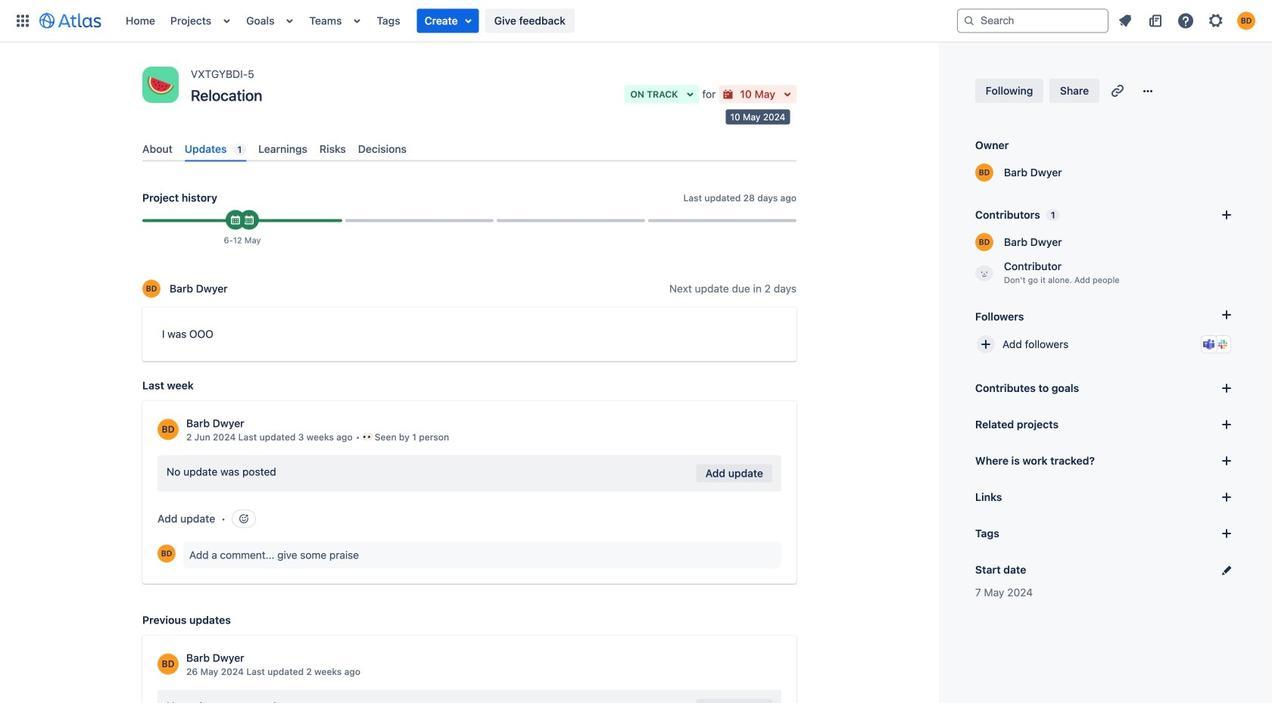 Task type: locate. For each thing, give the bounding box(es) containing it.
1 horizontal spatial list
[[1112, 9, 1263, 33]]

more information about this user image
[[158, 419, 179, 441], [158, 545, 176, 563]]

list item inside list
[[417, 9, 479, 33]]

2 more information about this user image from the top
[[158, 545, 176, 563]]

list
[[118, 0, 957, 42], [1112, 9, 1263, 33]]

banner
[[0, 0, 1272, 42]]

add a follower image
[[1218, 306, 1236, 324]]

settings image
[[1207, 12, 1225, 30]]

help image
[[1177, 12, 1195, 30]]

0 vertical spatial more information about this user image
[[158, 419, 179, 441]]

add link image
[[1218, 488, 1236, 507]]

switch to... image
[[14, 12, 32, 30]]

None search field
[[957, 9, 1109, 33]]

list item
[[417, 9, 479, 33]]

edit start date image
[[1218, 561, 1236, 579]]

tooltip
[[726, 109, 790, 125]]

0 horizontal spatial list
[[118, 0, 957, 42]]

1 vertical spatial more information about this user image
[[158, 545, 176, 563]]

tab list
[[136, 137, 803, 162]]

Main content area, start typing to enter text. text field
[[161, 325, 779, 350]]



Task type: describe. For each thing, give the bounding box(es) containing it.
search image
[[963, 15, 975, 27]]

1 more information about this user image from the top
[[158, 419, 179, 441]]

start date image
[[243, 214, 255, 226]]

Search field
[[957, 9, 1109, 33]]

add goals image
[[1218, 379, 1236, 398]]

msteams logo showing  channels are connected to this project image
[[1203, 339, 1216, 351]]

slack logo showing nan channels are connected to this project image
[[1217, 339, 1229, 351]]

add reaction image
[[238, 513, 250, 525]]

add work tracking links image
[[1218, 452, 1236, 470]]

notifications image
[[1116, 12, 1134, 30]]

add tag image
[[1218, 525, 1236, 543]]

account image
[[1237, 12, 1256, 30]]

add related project image
[[1218, 416, 1236, 434]]

top element
[[9, 0, 957, 42]]

add team or contributors image
[[1218, 206, 1236, 224]]

add follower image
[[977, 335, 995, 354]]

more information about this user image
[[158, 654, 179, 675]]

updated target date image
[[229, 214, 242, 226]]



Task type: vqa. For each thing, say whether or not it's contained in the screenshot.
You've
no



